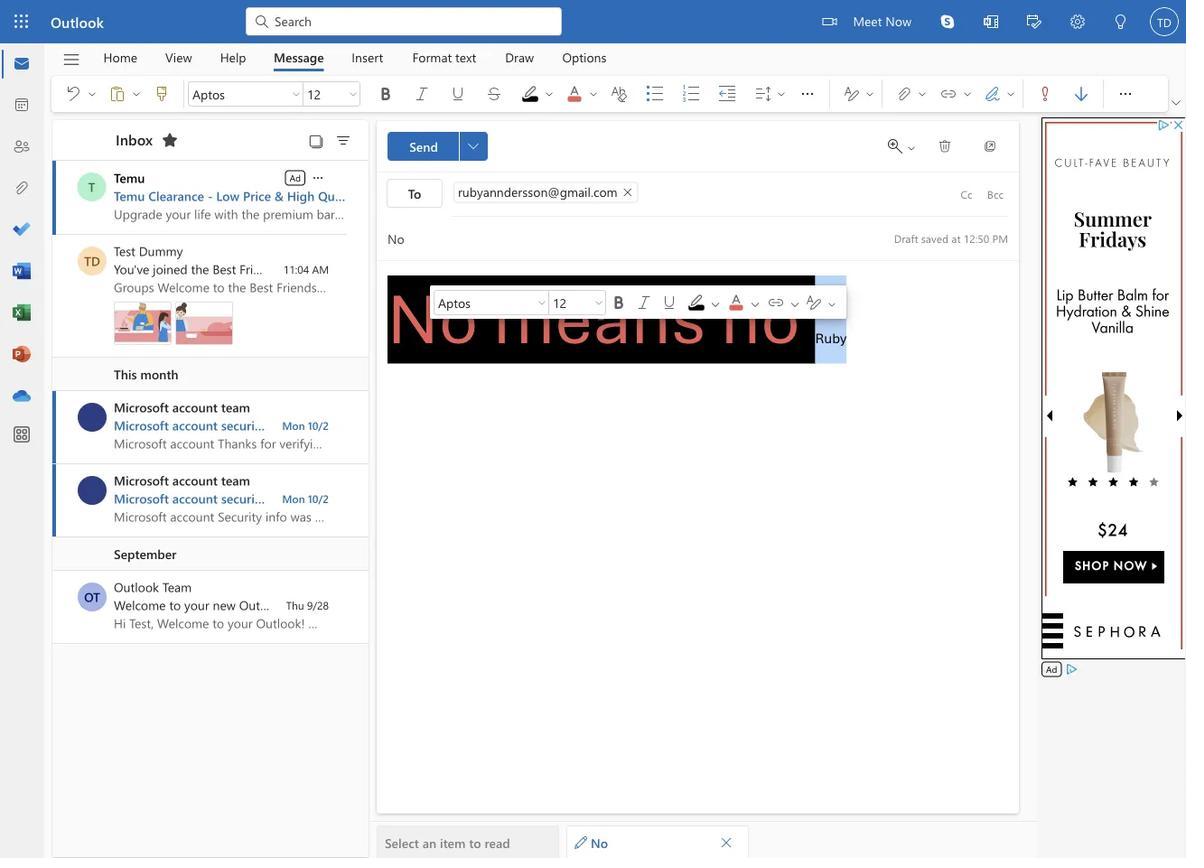 Task type: describe. For each thing, give the bounding box(es) containing it.
 button
[[144, 80, 180, 108]]

 button for font size text box's  button's  button
[[606, 290, 632, 315]]

tags group
[[1027, 76, 1100, 108]]

 button
[[310, 169, 326, 186]]

text
[[456, 49, 476, 66]]

to inside 'button'
[[469, 834, 481, 851]]

insert button
[[338, 43, 397, 71]]

select an item to read button
[[377, 826, 559, 858]]

meet now
[[853, 12, 912, 29]]

microsoft account security info verification
[[114, 417, 359, 434]]

 for 1st  popup button from the right
[[1117, 85, 1135, 103]]

left-rail-appbar navigation
[[4, 43, 40, 417]]

saved
[[922, 231, 949, 245]]

now
[[886, 12, 912, 29]]

 button
[[1027, 80, 1064, 108]]

inbox heading
[[92, 120, 184, 160]]

0 vertical spatial text highlight color image
[[521, 85, 558, 103]]

 button for font size text field
[[440, 80, 476, 108]]


[[334, 132, 352, 150]]

friends
[[240, 261, 280, 277]]

ot
[[84, 589, 100, 605]]

select an item to read
[[385, 834, 510, 851]]

 button
[[970, 0, 1013, 46]]

bcc
[[988, 187, 1004, 202]]

To text field
[[452, 182, 952, 206]]

 button
[[927, 132, 963, 161]]

0 vertical spatial 
[[843, 85, 861, 103]]

draft saved at 12:50 pm
[[894, 231, 1008, 245]]

 button
[[459, 132, 488, 161]]

 button
[[55, 80, 85, 108]]

 for  popup button
[[1172, 98, 1181, 108]]

temu for temu clearance - low price & high quality
[[114, 188, 145, 204]]

1 microsoft from the top
[[114, 399, 169, 416]]

tab list inside no means no "application"
[[89, 43, 621, 71]]

team for verification
[[221, 399, 250, 416]]

 button for font text field
[[535, 290, 549, 315]]


[[1071, 14, 1085, 29]]

 inside dropdown button
[[544, 89, 555, 99]]

 inside  
[[87, 89, 98, 99]]

test dummy
[[114, 243, 183, 259]]


[[983, 139, 998, 154]]

dummy
[[139, 243, 183, 259]]

0 horizontal spatial 
[[805, 294, 823, 312]]

 inside " "
[[776, 89, 787, 99]]

 button
[[1168, 94, 1185, 112]]

Select a conversation checkbox
[[78, 403, 114, 432]]


[[984, 14, 999, 29]]

low
[[216, 188, 240, 204]]

Font text field
[[189, 83, 288, 105]]

 
[[940, 85, 973, 103]]

 inside popup button
[[588, 89, 599, 99]]

mail image
[[13, 55, 31, 73]]

outlook for outlook
[[51, 12, 104, 31]]

meet
[[853, 12, 882, 29]]

 
[[108, 85, 142, 103]]

 button
[[1013, 0, 1056, 46]]

 
[[64, 85, 98, 103]]

options
[[562, 49, 607, 66]]

thu 9/28
[[286, 598, 329, 613]]

info for was
[[269, 490, 292, 507]]

 
[[984, 85, 1017, 103]]

high
[[287, 188, 315, 204]]

your
[[184, 597, 209, 614]]

no
[[721, 276, 801, 364]]

decrease indent image
[[718, 85, 755, 103]]

to button
[[387, 179, 443, 208]]

outlook.com
[[239, 597, 312, 614]]

 button
[[1064, 80, 1100, 108]]

font color image inside basic text group
[[566, 85, 602, 103]]

word image
[[13, 263, 31, 281]]

help button
[[207, 43, 260, 71]]

mon for verification
[[282, 418, 305, 433]]

  
[[610, 294, 679, 312]]

help
[[220, 49, 246, 66]]

Select a conversation checkbox
[[78, 583, 114, 612]]

message
[[274, 49, 324, 66]]

group
[[313, 261, 346, 277]]

inbox
[[116, 129, 153, 149]]


[[1073, 85, 1091, 103]]


[[108, 85, 127, 103]]

info for verification
[[269, 417, 292, 434]]

 button
[[99, 80, 129, 108]]

security for was
[[221, 490, 266, 507]]

was
[[295, 490, 317, 507]]

outlook link
[[51, 0, 104, 43]]

team
[[162, 579, 192, 596]]


[[720, 836, 733, 849]]


[[823, 14, 837, 29]]


[[62, 50, 81, 69]]

Search field
[[273, 12, 551, 30]]

chat
[[283, 261, 309, 277]]

cc button
[[952, 180, 981, 209]]

Message body, press Alt+F10 to exit text field
[[388, 276, 1008, 527]]

inbox 
[[116, 129, 179, 149]]

mt for microsoft account security info verification
[[83, 409, 102, 426]]

 inside  
[[1006, 89, 1017, 99]]

joined
[[153, 261, 188, 277]]

Select a conversation checkbox
[[78, 476, 114, 505]]


[[308, 133, 324, 150]]

0 horizontal spatial  button
[[762, 290, 787, 315]]

outlook team
[[114, 579, 192, 596]]

message button
[[260, 43, 338, 71]]

3 microsoft from the top
[[114, 472, 169, 489]]

files image
[[13, 180, 31, 198]]


[[575, 836, 587, 849]]

 button
[[926, 0, 970, 43]]

12:50
[[964, 231, 990, 245]]

2 microsoft from the top
[[114, 417, 169, 434]]

4 microsoft from the top
[[114, 490, 169, 507]]


[[610, 85, 628, 103]]

read
[[485, 834, 510, 851]]

 button inside 'include' group
[[961, 80, 975, 108]]

temu clearance - low price & high quality
[[114, 188, 359, 204]]

 
[[755, 85, 787, 103]]

1 vertical spatial no
[[591, 834, 608, 851]]

 inside  
[[131, 89, 142, 99]]

 
[[843, 85, 876, 103]]

Font size text field
[[549, 292, 591, 314]]

this
[[114, 366, 137, 382]]

calendar image
[[13, 97, 31, 115]]

security for verification
[[221, 417, 266, 434]]

 
[[896, 85, 928, 103]]

month
[[140, 366, 179, 382]]

at
[[952, 231, 961, 245]]

navigation pane region
[[52, 113, 245, 858]]

9/28
[[307, 598, 329, 613]]

1 vertical spatial font color image
[[727, 294, 764, 312]]

2 attachment thumbnail image from the left
[[175, 302, 233, 345]]

price
[[243, 188, 271, 204]]

send button
[[388, 132, 460, 161]]



Task type: locate. For each thing, give the bounding box(es) containing it.
0 vertical spatial  button
[[440, 80, 476, 108]]

0 horizontal spatial 
[[311, 171, 325, 185]]

home
[[103, 49, 137, 66]]

 button for font size text box
[[657, 290, 682, 315]]

0 horizontal spatial to
[[169, 597, 181, 614]]

 button
[[512, 76, 558, 112], [85, 80, 99, 108], [129, 80, 144, 108], [586, 80, 601, 108], [708, 290, 722, 315], [722, 290, 764, 315], [747, 290, 762, 315]]

view
[[165, 49, 192, 66]]

ad left set your advertising preferences "icon"
[[1046, 663, 1058, 675]]

0 vertical spatial  button
[[404, 80, 440, 108]]

 up the 'high'
[[311, 171, 325, 185]]

1 horizontal spatial 
[[1172, 98, 1181, 108]]

1 mon 10/2 from the top
[[282, 418, 329, 433]]

1 attachment thumbnail image from the left
[[114, 302, 172, 345]]

0 horizontal spatial  button
[[790, 76, 826, 112]]

0 horizontal spatial 
[[413, 85, 431, 103]]

 right the 'send' button
[[468, 141, 479, 152]]


[[1036, 85, 1055, 103]]

powerpoint image
[[13, 346, 31, 364]]

 button
[[601, 80, 637, 108]]

security left was
[[221, 490, 266, 507]]

1 vertical spatial outlook
[[114, 579, 159, 596]]

1 horizontal spatial 
[[610, 294, 628, 312]]

Font size text field
[[304, 83, 345, 105]]


[[941, 14, 955, 29]]

excel image
[[13, 305, 31, 323]]

security down this month heading
[[221, 417, 266, 434]]

 button down "add a subject" text field in the top of the page
[[657, 290, 682, 315]]

 up the ruby at right
[[805, 294, 823, 312]]

0 horizontal spatial outlook
[[51, 12, 104, 31]]


[[984, 85, 1002, 103]]

11:04 am
[[283, 262, 329, 277]]

font color image left    
[[727, 294, 764, 312]]

 button inside 'include' group
[[931, 80, 961, 108]]

1 vertical spatial mt
[[83, 482, 102, 499]]

 button
[[404, 80, 440, 108], [632, 290, 657, 315]]

 button for font text box
[[289, 81, 304, 107]]

verification
[[295, 417, 359, 434]]

td
[[84, 253, 100, 269]]

 left 
[[843, 85, 861, 103]]

team for was
[[221, 472, 250, 489]]

 button right 
[[1108, 76, 1144, 112]]

 for 
[[377, 85, 395, 103]]

0 vertical spatial team
[[221, 399, 250, 416]]

you've joined the best friends chat group
[[114, 261, 346, 277]]

text highlight color image right   
[[688, 294, 724, 312]]

 inside basic text group
[[799, 85, 817, 103]]

 button
[[155, 126, 184, 155]]

 button
[[304, 127, 329, 153]]

2 mon 10/2 from the top
[[282, 492, 329, 506]]

-
[[208, 188, 213, 204]]

0 horizontal spatial 
[[468, 141, 479, 152]]

attachment thumbnail image up this month heading
[[175, 302, 233, 345]]

 inside basic text group
[[413, 85, 431, 103]]

 button right font size text field
[[346, 81, 361, 107]]

1 vertical spatial 
[[805, 294, 823, 312]]

0 vertical spatial temu
[[114, 169, 145, 186]]

0 vertical spatial 
[[940, 85, 958, 103]]

mon left added
[[282, 492, 305, 506]]

Select a conversation checkbox
[[78, 247, 114, 276]]


[[938, 139, 952, 154]]

1 vertical spatial 
[[468, 141, 479, 152]]

 down "add a subject" text field in the top of the page
[[661, 294, 679, 312]]

1 vertical spatial  button
[[657, 290, 682, 315]]

ad
[[290, 172, 301, 184], [1046, 663, 1058, 675]]

 button right font size text box
[[592, 290, 606, 315]]

1 mt from the top
[[83, 409, 102, 426]]

2 mt from the top
[[83, 482, 102, 499]]

account
[[172, 399, 218, 416], [172, 417, 218, 434], [172, 472, 218, 489], [172, 490, 218, 507], [315, 597, 359, 614]]

1 vertical spatial ad
[[1046, 663, 1058, 675]]

0 horizontal spatial  button
[[440, 80, 476, 108]]

outlook for outlook team
[[114, 579, 159, 596]]

0 vertical spatial 
[[1172, 98, 1181, 108]]

1 10/2 from the top
[[308, 418, 329, 433]]

 button
[[714, 830, 739, 855]]

cc
[[961, 187, 973, 202]]

 inside  
[[962, 89, 973, 99]]

 no
[[575, 834, 608, 851]]

Add a subject text field
[[377, 224, 878, 253]]

 inside  
[[906, 143, 917, 154]]

mt inside microsoft account team image
[[83, 409, 102, 426]]

1 horizontal spatial  button
[[931, 80, 961, 108]]

format
[[412, 49, 452, 66]]

microsoft account team for microsoft account security info verification
[[114, 399, 250, 416]]

the
[[191, 261, 209, 277]]

2 mon from the top
[[282, 492, 305, 506]]

draw button
[[492, 43, 548, 71]]

1 vertical spatial 
[[610, 294, 628, 312]]

onedrive image
[[13, 388, 31, 406]]

 button inside basic text group
[[440, 80, 476, 108]]

0 vertical spatial mt
[[83, 409, 102, 426]]

1 horizontal spatial  button
[[632, 290, 657, 315]]

 button down format at the top of the page
[[404, 80, 440, 108]]

 inside ' '
[[865, 89, 876, 99]]

set your advertising preferences image
[[1065, 662, 1079, 677]]

september heading
[[52, 538, 369, 571]]

1 vertical spatial  button
[[606, 290, 632, 315]]

tab list
[[89, 43, 621, 71]]

temu right t
[[114, 169, 145, 186]]

microsoft account team image
[[78, 403, 107, 432]]

outlook up welcome
[[114, 579, 159, 596]]

am
[[312, 262, 329, 277]]

0 vertical spatial mon
[[282, 418, 305, 433]]

0 vertical spatial info
[[269, 417, 292, 434]]

microsoft account team down month
[[114, 399, 250, 416]]

0 vertical spatial  button
[[931, 80, 961, 108]]

mon 10/2 down the verification
[[282, 492, 329, 506]]

 button for  button inside basic text group
[[404, 80, 440, 108]]

1 horizontal spatial ad
[[1046, 663, 1058, 675]]

1 vertical spatial security
[[221, 490, 266, 507]]

team up microsoft account security info was added
[[221, 472, 250, 489]]

test
[[114, 243, 135, 259]]

 inside 'include' group
[[940, 85, 958, 103]]

this month heading
[[52, 358, 369, 391]]

1 horizontal spatial no
[[591, 834, 608, 851]]

 button
[[289, 81, 304, 107], [346, 81, 361, 107], [535, 290, 549, 315], [592, 290, 606, 315]]

0 horizontal spatial 
[[377, 85, 395, 103]]

0 horizontal spatial attachment thumbnail image
[[114, 302, 172, 345]]

1 horizontal spatial 
[[635, 294, 653, 312]]

0 vertical spatial 
[[449, 85, 467, 103]]

1 vertical spatial info
[[269, 490, 292, 507]]

attachment thumbnail image
[[114, 302, 172, 345], [175, 302, 233, 345]]

1 horizontal spatial  button
[[1108, 76, 1144, 112]]

 button for font size text box's  button
[[632, 290, 657, 315]]

 right " "
[[799, 85, 817, 103]]

rubyanndersson@gmail.com
[[458, 183, 618, 200]]

text highlight color image down draw 'button'
[[521, 85, 558, 103]]

 down "add a subject" text field in the top of the page
[[635, 294, 653, 312]]

 inside  
[[917, 89, 928, 99]]

0 vertical spatial microsoft account team
[[114, 399, 250, 416]]

draw
[[505, 49, 534, 66]]

1 horizontal spatial outlook
[[114, 579, 159, 596]]

1 vertical spatial 
[[635, 294, 653, 312]]

0 vertical spatial ad
[[290, 172, 301, 184]]

1 microsoft account team from the top
[[114, 399, 250, 416]]

0 vertical spatial 
[[413, 85, 431, 103]]

 button
[[972, 132, 1008, 161]]

 button
[[476, 80, 512, 108]]

10/2 up was
[[308, 418, 329, 433]]

0 horizontal spatial font color image
[[566, 85, 602, 103]]


[[153, 85, 171, 103]]

1 horizontal spatial attachment thumbnail image
[[175, 302, 233, 345]]

view button
[[152, 43, 206, 71]]

1 mon from the top
[[282, 418, 305, 433]]

microsoft account team image
[[78, 476, 107, 505]]

 button down message button
[[289, 81, 304, 107]]

reading pane main content
[[370, 113, 1037, 858]]

1 vertical spatial mon
[[282, 492, 305, 506]]

1 team from the top
[[221, 399, 250, 416]]

mon up was
[[282, 418, 305, 433]]

 down insert button
[[377, 85, 395, 103]]

attachment thumbnail image up this month
[[114, 302, 172, 345]]

 button
[[440, 80, 476, 108], [657, 290, 682, 315]]

outlook
[[51, 12, 104, 31], [114, 579, 159, 596]]


[[755, 85, 773, 103]]

2 info from the top
[[269, 490, 292, 507]]

mon 10/2 for verification
[[282, 418, 329, 433]]

 button left 
[[440, 80, 476, 108]]

 button
[[368, 80, 404, 108], [606, 290, 632, 315]]

1 horizontal spatial  button
[[606, 290, 632, 315]]

no means no ruby
[[388, 276, 847, 364]]

clearance
[[148, 188, 204, 204]]

 button inside basic text group
[[586, 80, 601, 108]]

mt inside microsoft account team icon
[[83, 482, 102, 499]]

td image
[[1150, 7, 1179, 36]]

mon 10/2 up was
[[282, 418, 329, 433]]

bullets image
[[646, 85, 682, 103]]

1 security from the top
[[221, 417, 266, 434]]

ruby
[[816, 330, 847, 347]]


[[896, 85, 914, 103]]

 for  dropdown button
[[311, 171, 325, 185]]

welcome to your new outlook.com account
[[114, 597, 359, 614]]

temu
[[114, 169, 145, 186], [114, 188, 145, 204]]

 for  
[[940, 85, 958, 103]]

font color image
[[566, 85, 602, 103], [727, 294, 764, 312]]

message list no conversations selected list box
[[52, 161, 369, 858]]

microsoft account security info was added
[[114, 490, 357, 507]]

0 vertical spatial 10/2
[[308, 418, 329, 433]]

1 vertical spatial team
[[221, 472, 250, 489]]

0 vertical spatial 
[[377, 85, 395, 103]]

outlook banner
[[0, 0, 1186, 46]]

2  button from the left
[[1108, 76, 1144, 112]]

 button for  button inside basic text group  button
[[368, 80, 404, 108]]

 button right font size text box
[[606, 290, 632, 315]]

1 vertical spatial mon 10/2
[[282, 492, 329, 506]]

ad inside message list no conversations selected list box
[[290, 172, 301, 184]]

outlook inside outlook banner
[[51, 12, 104, 31]]

0 vertical spatial font color image
[[566, 85, 602, 103]]

an
[[423, 834, 437, 851]]

 right font size text box
[[610, 294, 628, 312]]

 for    
[[767, 294, 785, 312]]

outlook team image
[[78, 583, 107, 612]]

 button
[[53, 44, 89, 75]]


[[253, 13, 271, 31]]

0 vertical spatial to
[[169, 597, 181, 614]]

0 vertical spatial no
[[388, 276, 479, 364]]

no inside message body, press alt+f10 to exit 'text box'
[[388, 276, 479, 364]]

2 temu from the top
[[114, 188, 145, 204]]

welcome
[[114, 597, 166, 614]]

text highlight color image
[[521, 85, 558, 103], [688, 294, 724, 312]]

1 horizontal spatial 
[[843, 85, 861, 103]]

 button inside basic text group
[[542, 80, 557, 108]]

 search field
[[246, 0, 562, 41]]

 button right " "
[[790, 76, 826, 112]]

team up microsoft account security info verification
[[221, 399, 250, 416]]

mon 10/2 for was
[[282, 492, 329, 506]]

 down format at the top of the page
[[413, 85, 431, 103]]

1 horizontal spatial text highlight color image
[[688, 294, 724, 312]]

to
[[408, 185, 421, 202]]

mt for microsoft account security info was added
[[83, 482, 102, 499]]

outlook inside message list no conversations selected list box
[[114, 579, 159, 596]]

september
[[114, 546, 177, 562]]

1 horizontal spatial 
[[661, 294, 679, 312]]

 button for font size text box
[[592, 290, 606, 315]]

more apps image
[[13, 427, 31, 445]]

&
[[275, 188, 284, 204]]

means
[[493, 276, 706, 364]]

insert
[[352, 49, 383, 66]]

rubyanndersson@gmail.com button
[[454, 182, 639, 203]]

tab list containing home
[[89, 43, 621, 71]]

2 microsoft account team from the top
[[114, 472, 250, 489]]

to left read
[[469, 834, 481, 851]]

1 vertical spatial 
[[767, 294, 785, 312]]

 button
[[1056, 0, 1100, 46]]

bcc button
[[981, 180, 1010, 209]]

1 horizontal spatial 
[[940, 85, 958, 103]]

0 horizontal spatial 
[[449, 85, 467, 103]]

 down td 'icon' at the top right
[[1172, 98, 1181, 108]]

0 horizontal spatial 
[[767, 294, 785, 312]]

0 vertical spatial outlook
[[51, 12, 104, 31]]

0 horizontal spatial  button
[[404, 80, 440, 108]]

0 horizontal spatial  button
[[368, 80, 404, 108]]

 button down "add a subject" text field in the top of the page
[[632, 290, 657, 315]]

2 security from the top
[[221, 490, 266, 507]]

ad up the 'high'
[[290, 172, 301, 184]]

10/2 down the verification
[[308, 492, 329, 506]]

1 horizontal spatial font color image
[[727, 294, 764, 312]]

0 vertical spatial mon 10/2
[[282, 418, 329, 433]]


[[449, 85, 467, 103], [661, 294, 679, 312]]

 button
[[931, 80, 961, 108], [762, 290, 787, 315]]

info left was
[[269, 490, 292, 507]]

10/2 for was
[[308, 492, 329, 506]]

1 vertical spatial to
[[469, 834, 481, 851]]

to
[[169, 597, 181, 614], [469, 834, 481, 851]]

Font text field
[[435, 292, 534, 314]]

outlook up ''
[[51, 12, 104, 31]]

1  button from the left
[[790, 76, 826, 112]]

you've
[[114, 261, 149, 277]]

to do image
[[13, 221, 31, 239]]

people image
[[13, 138, 31, 156]]

microsoft account team for microsoft account security info was added
[[114, 472, 250, 489]]

1 vertical spatial microsoft account team
[[114, 472, 250, 489]]

 inside basic text group
[[377, 85, 395, 103]]

 button
[[329, 127, 358, 153]]

 for 2nd  popup button from the right
[[799, 85, 817, 103]]

 button right font text field
[[535, 290, 549, 315]]

microsoft account team
[[114, 399, 250, 416], [114, 472, 250, 489]]

1 vertical spatial  button
[[632, 290, 657, 315]]

1 horizontal spatial 
[[799, 85, 817, 103]]

no means no application
[[0, 0, 1186, 858]]

1 horizontal spatial to
[[469, 834, 481, 851]]

include group
[[886, 76, 1019, 112]]

2 team from the top
[[221, 472, 250, 489]]

 button
[[1100, 0, 1143, 46]]

0 horizontal spatial text highlight color image
[[521, 85, 558, 103]]

mon for was
[[282, 492, 305, 506]]

2 10/2 from the top
[[308, 492, 329, 506]]

1 vertical spatial 
[[661, 294, 679, 312]]

1 temu from the top
[[114, 169, 145, 186]]

 button down insert button
[[368, 80, 404, 108]]

font color image left 
[[566, 85, 602, 103]]

10/2 for verification
[[308, 418, 329, 433]]

to down team
[[169, 597, 181, 614]]

message list section
[[52, 116, 369, 858]]

basic text group
[[188, 76, 826, 112]]

0 horizontal spatial ad
[[290, 172, 301, 184]]

temu image
[[77, 173, 106, 202]]

microsoft account team up microsoft account security info was added
[[114, 472, 250, 489]]

 inside  popup button
[[1172, 98, 1181, 108]]

info left the verification
[[269, 417, 292, 434]]

1 info from the top
[[269, 417, 292, 434]]

temu right temu icon
[[114, 188, 145, 204]]

 for  dropdown button
[[468, 141, 479, 152]]

1 vertical spatial 10/2
[[308, 492, 329, 506]]

 inside  dropdown button
[[468, 141, 479, 152]]


[[64, 85, 82, 103]]

 left 
[[449, 85, 467, 103]]

2 horizontal spatial 
[[1117, 85, 1135, 103]]

 inside dropdown button
[[311, 171, 325, 185]]

1 vertical spatial text highlight color image
[[688, 294, 724, 312]]

0 vertical spatial  button
[[368, 80, 404, 108]]

to inside message list no conversations selected list box
[[169, 597, 181, 614]]

clipboard group
[[55, 76, 180, 112]]

info
[[269, 417, 292, 434], [269, 490, 292, 507]]

 right 
[[1117, 85, 1135, 103]]

temu for temu
[[114, 169, 145, 186]]

team
[[221, 399, 250, 416], [221, 472, 250, 489]]

test dummy image
[[78, 247, 107, 276]]

1 vertical spatial temu
[[114, 188, 145, 204]]

0 horizontal spatial no
[[388, 276, 479, 364]]

1 vertical spatial  button
[[762, 290, 787, 315]]

numbering image
[[682, 85, 718, 103]]

 button
[[557, 76, 602, 112], [542, 80, 557, 108], [961, 80, 975, 108], [682, 290, 724, 315], [787, 290, 802, 315]]

 for   
[[610, 294, 628, 312]]

1 horizontal spatial  button
[[657, 290, 682, 315]]

 button for font size text field
[[346, 81, 361, 107]]

 inside button
[[449, 85, 467, 103]]

0 vertical spatial security
[[221, 417, 266, 434]]



Task type: vqa. For each thing, say whether or not it's contained in the screenshot.
the middle  button
no



